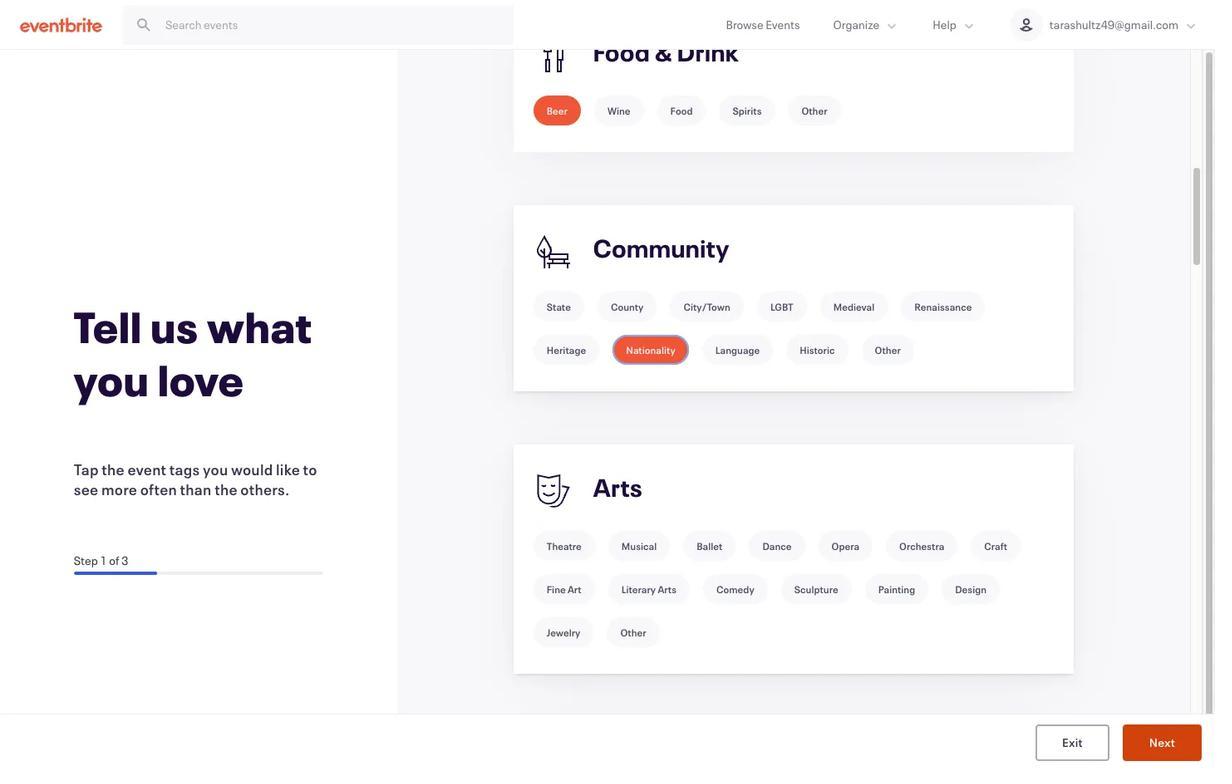 Task type: locate. For each thing, give the bounding box(es) containing it.
community
[[593, 232, 730, 265]]

help link
[[917, 0, 994, 49]]

literary arts
[[622, 583, 677, 596]]

dance
[[763, 540, 792, 553]]

organize link
[[817, 0, 917, 49]]

renaissance
[[915, 300, 972, 313]]

1 horizontal spatial other
[[802, 104, 828, 117]]

1 horizontal spatial arts
[[658, 583, 677, 596]]

0 vertical spatial you
[[74, 351, 149, 408]]

1 vertical spatial you
[[203, 459, 228, 479]]

2 vertical spatial other
[[621, 626, 647, 639]]

arts right the literary
[[658, 583, 677, 596]]

love
[[158, 351, 244, 408]]

step 1 of 3
[[74, 553, 128, 568]]

the right tap
[[102, 459, 125, 479]]

1 horizontal spatial you
[[203, 459, 228, 479]]

orchestra button
[[886, 531, 958, 561]]

language
[[716, 343, 760, 357]]

0 vertical spatial arts
[[593, 472, 643, 504]]

often
[[140, 479, 177, 499]]

other button down the literary
[[607, 618, 660, 648]]

other button down medieval button
[[862, 335, 915, 365]]

design button
[[942, 575, 1000, 605]]

arts
[[593, 472, 643, 504], [658, 583, 677, 596]]

browse events link
[[710, 0, 817, 49]]

other down medieval button
[[875, 343, 901, 357]]

tarashultz49@gmail.com link
[[994, 0, 1216, 49]]

beer
[[547, 104, 568, 117]]

drink
[[678, 36, 739, 69]]

food left &
[[593, 36, 650, 69]]

organize
[[834, 17, 880, 32]]

tags
[[169, 459, 200, 479]]

0 horizontal spatial other button
[[607, 618, 660, 648]]

see
[[74, 479, 98, 499]]

would
[[231, 459, 273, 479]]

design
[[956, 583, 987, 596]]

musical
[[622, 540, 657, 553]]

ballet button
[[684, 531, 736, 561]]

1 horizontal spatial the
[[215, 479, 238, 499]]

arts up 'musical' button
[[593, 472, 643, 504]]

nationality button
[[613, 335, 689, 365]]

1 vertical spatial food
[[671, 104, 693, 117]]

the right "than"
[[215, 479, 238, 499]]

fine art
[[547, 583, 582, 596]]

historic button
[[787, 335, 849, 365]]

0 horizontal spatial food
[[593, 36, 650, 69]]

city/town button
[[671, 292, 744, 322]]

food for food
[[671, 104, 693, 117]]

state button
[[534, 292, 584, 322]]

art
[[568, 583, 582, 596]]

food inside button
[[671, 104, 693, 117]]

browse events
[[726, 17, 800, 32]]

what
[[207, 298, 313, 355]]

sculpture button
[[781, 575, 852, 605]]

2 horizontal spatial other button
[[862, 335, 915, 365]]

0 horizontal spatial the
[[102, 459, 125, 479]]

0 vertical spatial food
[[593, 36, 650, 69]]

help
[[933, 17, 957, 32]]

opera
[[832, 540, 860, 553]]

food button
[[657, 96, 706, 126]]

jewelry
[[547, 626, 581, 639]]

theatre
[[547, 540, 582, 553]]

0 horizontal spatial other
[[621, 626, 647, 639]]

city/town
[[684, 300, 731, 313]]

0 horizontal spatial you
[[74, 351, 149, 408]]

3
[[121, 553, 128, 568]]

other down the literary
[[621, 626, 647, 639]]

other button
[[789, 96, 841, 126], [862, 335, 915, 365], [607, 618, 660, 648]]

food for food & drink
[[593, 36, 650, 69]]

heritage button
[[534, 335, 600, 365]]

next button
[[1123, 725, 1202, 762]]

you inside tell us what you love
[[74, 351, 149, 408]]

1 vertical spatial arts
[[658, 583, 677, 596]]

sculpture
[[795, 583, 839, 596]]

food down the food & drink
[[671, 104, 693, 117]]

0 vertical spatial other
[[802, 104, 828, 117]]

medieval button
[[820, 292, 888, 322]]

historic
[[800, 343, 835, 357]]

musical button
[[609, 531, 670, 561]]

you right tags
[[203, 459, 228, 479]]

other
[[802, 104, 828, 117], [875, 343, 901, 357], [621, 626, 647, 639]]

spirits button
[[720, 96, 775, 126]]

orchestra
[[900, 540, 945, 553]]

1 vertical spatial other
[[875, 343, 901, 357]]

the
[[102, 459, 125, 479], [215, 479, 238, 499]]

wine button
[[595, 96, 644, 126]]

1 horizontal spatial other button
[[789, 96, 841, 126]]

1 horizontal spatial food
[[671, 104, 693, 117]]

exit
[[1063, 735, 1083, 750]]

you left us
[[74, 351, 149, 408]]

2 vertical spatial other button
[[607, 618, 660, 648]]

opera button
[[819, 531, 873, 561]]

other right spirits
[[802, 104, 828, 117]]

food
[[593, 36, 650, 69], [671, 104, 693, 117]]

other button right spirits
[[789, 96, 841, 126]]

eventbrite image
[[20, 16, 102, 33]]



Task type: vqa. For each thing, say whether or not it's contained in the screenshot.
the Sign Up "element"
no



Task type: describe. For each thing, give the bounding box(es) containing it.
renaissance button
[[902, 292, 986, 322]]

fine
[[547, 583, 566, 596]]

lgbt button
[[757, 292, 807, 322]]

&
[[655, 36, 673, 69]]

of
[[109, 553, 119, 568]]

event
[[128, 459, 167, 479]]

1
[[100, 553, 107, 568]]

arts inside literary arts button
[[658, 583, 677, 596]]

craft
[[985, 540, 1008, 553]]

tarashultz49@gmail.com
[[1050, 17, 1179, 32]]

next
[[1150, 735, 1176, 750]]

fine art button
[[534, 575, 595, 605]]

you inside tap the event tags you would like to see more often than the others.
[[203, 459, 228, 479]]

tell
[[74, 298, 142, 355]]

us
[[151, 298, 199, 355]]

tap the event tags you would like to see more often than the others.
[[74, 459, 317, 499]]

craft button
[[971, 531, 1021, 561]]

beer button
[[534, 96, 581, 126]]

browse
[[726, 17, 764, 32]]

0 horizontal spatial arts
[[593, 472, 643, 504]]

painting
[[879, 583, 916, 596]]

literary arts button
[[608, 575, 690, 605]]

literary
[[622, 583, 656, 596]]

tell us what you love
[[74, 298, 313, 408]]

wine
[[608, 104, 631, 117]]

dance button
[[750, 531, 805, 561]]

events
[[766, 17, 800, 32]]

exit button
[[1036, 725, 1110, 762]]

spirits
[[733, 104, 762, 117]]

like
[[276, 459, 300, 479]]

nationality
[[626, 343, 676, 357]]

medieval
[[834, 300, 875, 313]]

others.
[[241, 479, 290, 499]]

lgbt
[[771, 300, 794, 313]]

jewelry button
[[534, 618, 594, 648]]

1 vertical spatial other button
[[862, 335, 915, 365]]

theatre button
[[534, 531, 595, 561]]

progressbar progress bar
[[74, 572, 323, 575]]

than
[[180, 479, 212, 499]]

tap
[[74, 459, 99, 479]]

2 horizontal spatial other
[[875, 343, 901, 357]]

language button
[[702, 335, 774, 365]]

more
[[101, 479, 137, 499]]

county
[[611, 300, 644, 313]]

food & drink
[[593, 36, 739, 69]]

0 vertical spatial other button
[[789, 96, 841, 126]]

state
[[547, 300, 571, 313]]

comedy
[[717, 583, 755, 596]]

to
[[303, 459, 317, 479]]

step
[[74, 553, 98, 568]]

painting button
[[865, 575, 929, 605]]

heritage
[[547, 343, 586, 357]]

county button
[[598, 292, 657, 322]]

ballet
[[697, 540, 723, 553]]

progressbar image
[[74, 572, 157, 575]]

comedy button
[[703, 575, 768, 605]]



